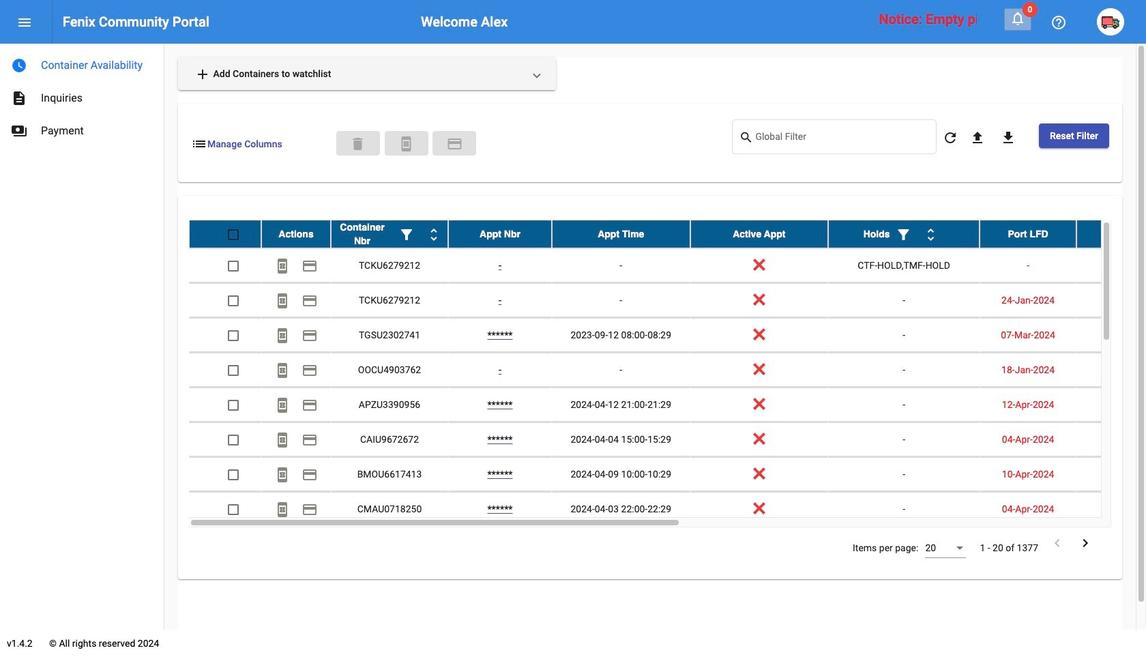 Task type: vqa. For each thing, say whether or not it's contained in the screenshot.
CMAU7480837's 2023
no



Task type: locate. For each thing, give the bounding box(es) containing it.
3 cell from the top
[[1077, 318, 1146, 352]]

1 row from the top
[[189, 220, 1146, 248]]

4 row from the top
[[189, 318, 1146, 353]]

4 column header from the left
[[552, 220, 690, 248]]

cell for 3rd row
[[1077, 283, 1146, 317]]

5 cell from the top
[[1077, 388, 1146, 422]]

8 cell from the top
[[1077, 492, 1146, 526]]

row
[[189, 220, 1146, 248], [189, 248, 1146, 283], [189, 283, 1146, 318], [189, 318, 1146, 353], [189, 353, 1146, 388], [189, 388, 1146, 422], [189, 422, 1146, 457], [189, 457, 1146, 492], [189, 492, 1146, 527]]

4 cell from the top
[[1077, 353, 1146, 387]]

2 cell from the top
[[1077, 283, 1146, 317]]

1 cell from the top
[[1077, 248, 1146, 283]]

column header
[[261, 220, 331, 248], [331, 220, 448, 248], [448, 220, 552, 248], [552, 220, 690, 248], [690, 220, 828, 248], [828, 220, 980, 248], [980, 220, 1077, 248], [1077, 220, 1146, 248]]

cell for ninth row from the top
[[1077, 492, 1146, 526]]

6 cell from the top
[[1077, 422, 1146, 457]]

8 row from the top
[[189, 457, 1146, 492]]

9 row from the top
[[189, 492, 1146, 527]]

no color image
[[11, 57, 27, 74], [194, 66, 211, 83], [11, 90, 27, 106], [942, 130, 959, 146], [1000, 130, 1017, 146], [398, 136, 415, 152], [447, 136, 463, 152], [398, 227, 415, 243], [896, 227, 912, 243], [274, 293, 291, 309], [302, 293, 318, 309], [302, 328, 318, 344], [274, 363, 291, 379], [274, 467, 291, 483], [302, 467, 318, 483], [274, 502, 291, 518]]

cell for 8th row
[[1077, 457, 1146, 491]]

1 column header from the left
[[261, 220, 331, 248]]

navigation
[[0, 44, 164, 147]]

cell
[[1077, 248, 1146, 283], [1077, 283, 1146, 317], [1077, 318, 1146, 352], [1077, 353, 1146, 387], [1077, 388, 1146, 422], [1077, 422, 1146, 457], [1077, 457, 1146, 491], [1077, 492, 1146, 526]]

grid
[[189, 220, 1146, 528]]

cell for 8th row from the bottom
[[1077, 248, 1146, 283]]

cell for 6th row from the bottom of the page
[[1077, 318, 1146, 352]]

5 row from the top
[[189, 353, 1146, 388]]

7 cell from the top
[[1077, 457, 1146, 491]]

7 column header from the left
[[980, 220, 1077, 248]]

delete image
[[350, 136, 366, 152]]

no color image
[[1010, 10, 1026, 27], [16, 15, 33, 31], [1051, 15, 1067, 31], [11, 123, 27, 139], [739, 129, 756, 146], [970, 130, 986, 146], [191, 136, 207, 152], [426, 227, 442, 243], [923, 227, 939, 243], [274, 258, 291, 275], [302, 258, 318, 275], [274, 328, 291, 344], [302, 363, 318, 379], [274, 397, 291, 414], [302, 397, 318, 414], [274, 432, 291, 449], [302, 432, 318, 449], [302, 502, 318, 518], [1049, 535, 1066, 551], [1077, 535, 1094, 551]]

2 row from the top
[[189, 248, 1146, 283]]



Task type: describe. For each thing, give the bounding box(es) containing it.
2 column header from the left
[[331, 220, 448, 248]]

7 row from the top
[[189, 422, 1146, 457]]

5 column header from the left
[[690, 220, 828, 248]]

3 column header from the left
[[448, 220, 552, 248]]

8 column header from the left
[[1077, 220, 1146, 248]]

cell for 7th row from the top of the page
[[1077, 422, 1146, 457]]

6 row from the top
[[189, 388, 1146, 422]]

6 column header from the left
[[828, 220, 980, 248]]

3 row from the top
[[189, 283, 1146, 318]]

Global Watchlist Filter field
[[756, 134, 930, 144]]

cell for 5th row from the bottom of the page
[[1077, 353, 1146, 387]]

cell for sixth row
[[1077, 388, 1146, 422]]



